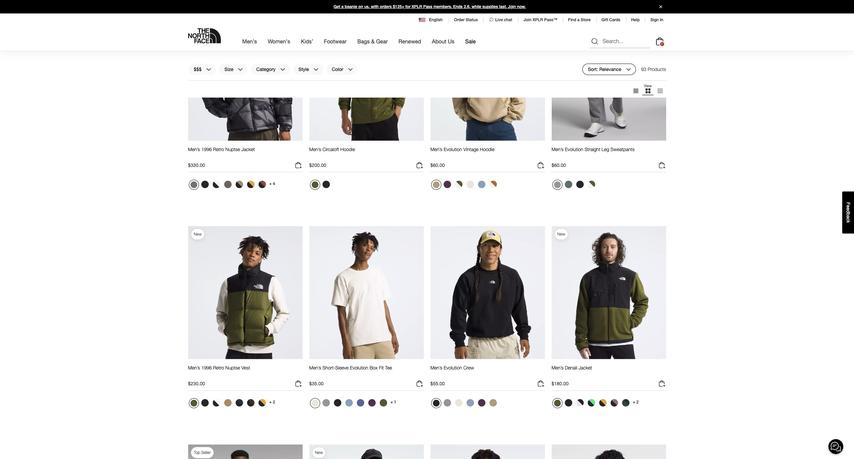 Task type: locate. For each thing, give the bounding box(es) containing it.
white dune image
[[467, 181, 474, 188], [455, 399, 462, 407], [312, 400, 318, 407]]

forest olive radio down $180.00
[[552, 398, 562, 408]]

Forest Olive/TNF White radio
[[453, 179, 464, 190], [586, 179, 597, 190]]

+ for jacket
[[269, 181, 272, 186]]

forest olive radio down $200.00
[[310, 180, 320, 190]]

$330.00 button
[[188, 161, 303, 172]]

circaloft
[[323, 147, 339, 152]]

renewed
[[399, 38, 421, 44]]

2 tnf medium grey heather radio from the left
[[442, 398, 453, 408]]

1 horizontal spatial $60.00 button
[[552, 161, 666, 172]]

0 vertical spatial recycled tnf black image
[[201, 181, 209, 188]]

2 steel blue radio from the left
[[465, 398, 476, 408]]

1996 for $230.00
[[201, 365, 212, 371]]

1 horizontal spatial black currant purple radio
[[476, 398, 487, 408]]

nuptse left vest
[[225, 365, 240, 371]]

2 nuptse from the top
[[225, 365, 240, 371]]

black currant purple image
[[368, 399, 376, 407], [478, 399, 485, 407]]

1 horizontal spatial forest olive radio
[[310, 180, 320, 190]]

black currant purple image left forest olive icon
[[368, 399, 376, 407]]

white dune image right tnf medium grey heather icon
[[455, 399, 462, 407]]

Steel Blue radio
[[344, 398, 354, 408], [465, 398, 476, 408]]

tnf medium grey heather image left tnf black icon
[[322, 399, 330, 407]]

1 vertical spatial khaki stone radio
[[488, 398, 499, 408]]

2 vertical spatial a
[[846, 216, 851, 218]]

0 vertical spatial xplr
[[412, 4, 422, 9]]

1 vertical spatial forest olive radio
[[189, 398, 199, 408]]

Fawn Grey/TNF Black radio
[[609, 398, 620, 408]]

1 1996 from the top
[[201, 147, 212, 152]]

1 horizontal spatial steel blue radio
[[465, 398, 476, 408]]

evolution inside button
[[565, 147, 583, 152]]

color
[[332, 66, 343, 72]]

nuptse inside men's 1996 retro nuptse vest button
[[225, 365, 240, 371]]

recycled tnf black image
[[201, 181, 209, 188], [201, 399, 209, 407]]

short-
[[323, 365, 335, 371]]

last.
[[499, 4, 507, 9]]

f
[[846, 202, 851, 205]]

0 horizontal spatial forest olive/tnf white radio
[[453, 179, 464, 190]]

2 recycled tnf black image from the top
[[201, 399, 209, 407]]

0 vertical spatial nuptse
[[225, 147, 240, 152]]

chlorophyll green digital distortion print/tnf black image
[[588, 399, 595, 407]]

retro
[[213, 147, 224, 152], [213, 365, 224, 371]]

steel blue image right tnf black icon
[[345, 399, 353, 407]]

forest olive/tnf white radio right black currant purple radio
[[453, 179, 464, 190]]

$60.00 button
[[430, 161, 545, 172], [552, 161, 666, 172]]

$$$
[[194, 66, 202, 72]]

1 vertical spatial recycled tnf black radio
[[200, 398, 210, 408]]

0 horizontal spatial + 2 button
[[268, 398, 276, 407]]

0 vertical spatial summit gold/tnf black radio
[[245, 179, 256, 190]]

live
[[495, 18, 503, 22]]

Search search field
[[589, 35, 650, 48]]

+ for vest
[[269, 400, 272, 405]]

Forest Olive radio
[[310, 180, 320, 190], [189, 398, 199, 408]]

2 forest olive/tnf white radio from the left
[[586, 179, 597, 190]]

store
[[581, 18, 591, 22]]

steel blue image
[[478, 181, 485, 188], [345, 399, 353, 407], [467, 399, 474, 407]]

0 horizontal spatial 1
[[394, 400, 396, 405]]

1 vertical spatial a
[[578, 18, 580, 22]]

1 steel blue radio from the left
[[344, 398, 354, 408]]

1 vertical spatial join
[[524, 18, 532, 22]]

category
[[256, 66, 276, 72]]

now.
[[517, 4, 526, 9]]

tnf medium grey heather radio for the leftmost white dune radio
[[321, 398, 331, 408]]

2 black currant purple image from the left
[[478, 399, 485, 407]]

dopamine blue image
[[357, 399, 364, 407]]

0 horizontal spatial xplr
[[412, 4, 422, 9]]

sign in
[[651, 18, 664, 22]]

retro up $330.00 dropdown button
[[213, 147, 224, 152]]

a right find
[[578, 18, 580, 22]]

2 hoodie from the left
[[480, 147, 495, 152]]

1 horizontal spatial black currant purple image
[[478, 399, 485, 407]]

1 horizontal spatial $60.00
[[552, 162, 566, 168]]

Steel Blue radio
[[476, 179, 487, 190]]

0 horizontal spatial steel blue radio
[[344, 398, 354, 408]]

1 down in
[[661, 42, 663, 46]]

footwear
[[324, 38, 347, 44]]

almond butter image
[[224, 399, 231, 407]]

0 vertical spatial forest olive radio
[[310, 180, 320, 190]]

$60.00 up khaki stone image
[[430, 162, 445, 168]]

kids'
[[301, 38, 313, 44]]

0 horizontal spatial $60.00
[[430, 162, 445, 168]]

+ left 4
[[269, 181, 272, 186]]

tnf medium grey heather image left dark sage icon
[[554, 182, 561, 188]]

cards
[[609, 18, 620, 22]]

forest olive/tnf white radio right dark sage radio
[[586, 179, 597, 190]]

evolution left crew
[[444, 365, 462, 371]]

1 horizontal spatial white dune radio
[[453, 398, 464, 408]]

1 inside + 1 button
[[394, 400, 396, 405]]

black currant purple image
[[444, 181, 451, 188]]

1 horizontal spatial join
[[524, 18, 532, 22]]

white dune radio down the $35.00
[[310, 398, 320, 408]]

forest olive image inside option
[[554, 400, 561, 407]]

summit gold/tnf black radio right almond butter/tnf black option
[[245, 179, 256, 190]]

desert rust/tnf white image
[[489, 181, 497, 188]]

1 right forest olive icon
[[394, 400, 396, 405]]

0 horizontal spatial join
[[508, 4, 516, 9]]

1 + 2 from the left
[[269, 400, 275, 405]]

join xplr pass™
[[524, 18, 557, 22]]

sort: relevance
[[588, 66, 621, 72]]

men's inside men's 1996 retro nuptse vest button
[[188, 365, 200, 371]]

forest olive/tnf white image
[[455, 181, 462, 188]]

e up d
[[846, 205, 851, 208]]

falcon brown image
[[224, 181, 231, 188]]

join down now.
[[524, 18, 532, 22]]

2 2 from the left
[[637, 400, 639, 405]]

white dune image down the $35.00
[[312, 400, 318, 407]]

summit gold/tnf black image right almond butter/tnf black option
[[247, 181, 254, 188]]

2 horizontal spatial steel blue image
[[478, 181, 485, 188]]

order status link
[[454, 18, 478, 22]]

e up the b
[[846, 208, 851, 210]]

tnf black radio left dopamine blue icon
[[332, 398, 343, 408]]

hoodie inside button
[[480, 147, 495, 152]]

recycled tnf black radio right smoked pearl garment fold print icon
[[200, 179, 210, 190]]

c
[[846, 218, 851, 221]]

tnf black radio left tnf black nature texture print-tnf black option
[[563, 398, 574, 408]]

summit gold/tnf black radio right chlorophyll green digital distortion print/tnf black radio
[[598, 398, 608, 408]]

xplr left pass™
[[533, 18, 543, 22]]

TNF Black radio
[[321, 179, 331, 190], [332, 398, 343, 408], [563, 398, 574, 408]]

1996 for $330.00
[[201, 147, 212, 152]]

1 horizontal spatial + 2 button
[[632, 398, 640, 407]]

steel blue image for the middle tnf black option
[[345, 399, 353, 407]]

1 horizontal spatial summit gold/tnf black image
[[599, 399, 607, 407]]

2 + 2 from the left
[[633, 400, 639, 405]]

men's inside 'men's evolution crew' button
[[430, 365, 442, 371]]

jacket right denali
[[579, 365, 592, 371]]

1 vertical spatial 1
[[394, 400, 396, 405]]

nuptse up $330.00 dropdown button
[[225, 147, 240, 152]]

top
[[194, 450, 200, 455]]

evolution for men's evolution straight leg sweatpants
[[565, 147, 583, 152]]

Black Currant Purple radio
[[367, 398, 377, 408], [476, 398, 487, 408]]

0 horizontal spatial steel blue image
[[345, 399, 353, 407]]

0 horizontal spatial white dune radio
[[310, 398, 320, 408]]

men's 1996 retro nuptse jacket image
[[188, 7, 303, 141]]

retro left vest
[[213, 365, 224, 371]]

TNF Black Nature Texture Print-TNF Black radio
[[575, 398, 585, 408]]

forest olive image down $230.00
[[190, 400, 197, 407]]

Smoked Pearl Garment Fold Print radio
[[189, 180, 199, 190]]

$choose color$ option group
[[188, 179, 268, 193], [309, 179, 332, 193], [430, 179, 499, 193], [552, 179, 598, 193], [188, 398, 268, 411], [309, 398, 389, 411], [430, 398, 499, 411], [552, 398, 632, 411]]

2 black currant purple radio from the left
[[476, 398, 487, 408]]

sale
[[465, 38, 476, 44]]

evolution for men's evolution vintage hoodie
[[444, 147, 462, 152]]

tnf medium grey heather radio down $55.00
[[442, 398, 453, 408]]

2 retro from the top
[[213, 365, 224, 371]]

0 vertical spatial a
[[341, 4, 344, 9]]

tnf medium grey heather image
[[554, 182, 561, 188], [322, 399, 330, 407]]

0 horizontal spatial + 2
[[269, 400, 275, 405]]

1 horizontal spatial tnf medium grey heather radio
[[442, 398, 453, 408]]

a
[[341, 4, 344, 9], [578, 18, 580, 22], [846, 216, 851, 218]]

men's evolution vintage hoodie button
[[430, 147, 495, 159]]

+ 2 for men's 1996 retro nuptse vest
[[269, 400, 275, 405]]

jacket
[[241, 147, 255, 152], [579, 365, 592, 371]]

Almond Butter radio
[[222, 398, 233, 408]]

status
[[466, 18, 478, 22]]

tnf white/tnf black image
[[213, 181, 220, 188]]

0 horizontal spatial summit gold/tnf black radio
[[245, 179, 256, 190]]

0 horizontal spatial tnf black radio
[[431, 398, 441, 408]]

tnf black image
[[322, 181, 330, 188], [576, 181, 584, 188], [565, 399, 572, 407], [433, 400, 440, 407]]

steel blue radio right tnf black icon
[[344, 398, 354, 408]]

$60.00 button down leg
[[552, 161, 666, 172]]

0 vertical spatial khaki stone radio
[[431, 180, 441, 190]]

1996 up "$330.00"
[[201, 147, 212, 152]]

khaki stone radio left black currant purple radio
[[431, 180, 441, 190]]

nuptse
[[225, 147, 240, 152], [225, 365, 240, 371]]

1 + 2 button from the left
[[268, 398, 276, 407]]

2 + 2 button from the left
[[632, 398, 640, 407]]

$60.00 button up desert rust/tnf white option on the right of page
[[430, 161, 545, 172]]

$60.00 button for hoodie
[[430, 161, 545, 172]]

dark sage image
[[565, 181, 572, 188]]

brandy brown/tnf black image
[[258, 181, 266, 188]]

men's 1996 retro nuptse vest
[[188, 365, 250, 371]]

1 vertical spatial nuptse
[[225, 365, 240, 371]]

1 horizontal spatial hoodie
[[480, 147, 495, 152]]

1 horizontal spatial 2
[[637, 400, 639, 405]]

1 forest olive/tnf white radio from the left
[[453, 179, 464, 190]]

black currant purple image left khaki stone icon
[[478, 399, 485, 407]]

jacket up $330.00 dropdown button
[[241, 147, 255, 152]]

new for men's denali jacket
[[557, 232, 565, 237]]

TNF Black radio
[[575, 179, 585, 190], [431, 398, 441, 408]]

forest olive radio down $230.00
[[189, 398, 199, 408]]

1 horizontal spatial white dune image
[[455, 399, 462, 407]]

join xplr pass™ link
[[524, 18, 557, 22]]

0 vertical spatial tnf medium grey heather image
[[554, 182, 561, 188]]

men's inside men's 1996 retro nuptse jacket button
[[188, 147, 200, 152]]

men's for men's 1996 retro nuptse jacket
[[188, 147, 200, 152]]

evolution left the box
[[350, 365, 368, 371]]

xplr inside "link"
[[412, 4, 422, 9]]

2 horizontal spatial white dune radio
[[465, 179, 476, 190]]

almond butter/tnf black image
[[236, 181, 243, 188]]

khaki stone radio down $55.00 dropdown button
[[488, 398, 499, 408]]

white dune image left steel blue radio at right top
[[467, 181, 474, 188]]

1 vertical spatial 1996
[[201, 365, 212, 371]]

1 vertical spatial retro
[[213, 365, 224, 371]]

hoodie right vintage
[[480, 147, 495, 152]]

steel blue radio for dopamine blue option
[[344, 398, 354, 408]]

1 2 from the left
[[273, 400, 275, 405]]

+ 4
[[269, 181, 275, 186]]

men's link
[[242, 32, 257, 50]]

live chat
[[495, 18, 512, 22]]

1 horizontal spatial 1
[[661, 42, 663, 46]]

$60.00 up tnf medium grey heather radio
[[552, 162, 566, 168]]

white dune radio right tnf medium grey heather icon
[[453, 398, 464, 408]]

forest olive image down $180.00
[[554, 400, 561, 407]]

0 horizontal spatial a
[[341, 4, 344, 9]]

1 $60.00 button from the left
[[430, 161, 545, 172]]

1 horizontal spatial summit gold/tnf black radio
[[598, 398, 608, 408]]

steel blue image inside radio
[[478, 181, 485, 188]]

0 vertical spatial 1996
[[201, 147, 212, 152]]

1 horizontal spatial tnf medium grey heather image
[[554, 182, 561, 188]]

men's for men's short-sleeve evolution box fit tee
[[309, 365, 321, 371]]

men's 1996 retro nuptse jacket button
[[188, 147, 255, 159]]

men's inside men's evolution vintage hoodie button
[[430, 147, 442, 152]]

summit gold/tnf black image right chlorophyll green digital distortion print/tnf black radio
[[599, 399, 607, 407]]

2 horizontal spatial tnf black radio
[[563, 398, 574, 408]]

view
[[644, 84, 652, 88]]

2 recycled tnf black radio from the top
[[200, 398, 210, 408]]

order
[[454, 18, 465, 22]]

2 right summit navy/pine needle radio
[[637, 400, 639, 405]]

us,
[[364, 4, 370, 9]]

1 vertical spatial tnf medium grey heather image
[[322, 399, 330, 407]]

a right the get
[[341, 4, 344, 9]]

recycled tnf black radio left tnf white/tnf black icon
[[200, 398, 210, 408]]

men's inside men's denali jacket button
[[552, 365, 564, 371]]

summit navy/tnf black image
[[236, 399, 243, 407]]

steel blue radio for second black currant purple option
[[465, 398, 476, 408]]

1 e from the top
[[846, 205, 851, 208]]

a inside "link"
[[341, 4, 344, 9]]

tnf black radio right dark sage radio
[[575, 179, 585, 190]]

a inside 'button'
[[846, 216, 851, 218]]

tnf white/tnf black image
[[213, 399, 220, 407]]

men's for men's circaloft hoodie
[[309, 147, 321, 152]]

White Dune radio
[[465, 179, 476, 190], [453, 398, 464, 408], [310, 398, 320, 408]]

+ right forest olive icon
[[391, 400, 393, 405]]

e
[[846, 205, 851, 208], [846, 208, 851, 210]]

black currant purple radio left khaki stone icon
[[476, 398, 487, 408]]

1 vertical spatial recycled tnf black image
[[201, 399, 209, 407]]

men's short-sleeve box nse tee image
[[552, 444, 666, 459]]

+ 2 for men's denali jacket
[[633, 400, 639, 405]]

0 horizontal spatial $60.00 button
[[430, 161, 545, 172]]

0 vertical spatial summit gold/tnf black image
[[247, 181, 254, 188]]

order status
[[454, 18, 478, 22]]

1 horizontal spatial jacket
[[579, 365, 592, 371]]

steel blue image left desert rust/tnf white icon
[[478, 181, 485, 188]]

0 horizontal spatial summit gold/tnf black image
[[247, 181, 254, 188]]

93
[[641, 66, 647, 72]]

0 vertical spatial jacket
[[241, 147, 255, 152]]

2 $60.00 from the left
[[552, 162, 566, 168]]

recycled tnf black image right smoked pearl garment fold print icon
[[201, 181, 209, 188]]

evolution left the straight
[[565, 147, 583, 152]]

+
[[269, 181, 272, 186], [269, 400, 272, 405], [391, 400, 393, 405], [633, 400, 635, 405]]

join
[[508, 4, 516, 9], [524, 18, 532, 22]]

1 horizontal spatial tnf black radio
[[575, 179, 585, 190]]

tnf medium grey heather radio left tnf black icon
[[321, 398, 331, 408]]

men's inside men's circaloft hoodie button
[[309, 147, 321, 152]]

forest olive image for men's 1996 retro nuptse vest
[[190, 400, 197, 407]]

$125+
[[393, 4, 404, 9]]

english link
[[419, 17, 443, 23]]

help link
[[631, 18, 640, 22]]

men's evolution crew button
[[430, 365, 474, 377]]

0 vertical spatial retro
[[213, 147, 224, 152]]

$60.00
[[430, 162, 445, 168], [552, 162, 566, 168]]

0 horizontal spatial forest olive image
[[190, 400, 197, 407]]

men's short-sleeve evolution box fit tee
[[309, 365, 392, 371]]

Summit Navy/TNF Black radio
[[234, 398, 245, 408]]

1 tnf medium grey heather radio from the left
[[321, 398, 331, 408]]

Brandy Brown/TNF Black radio
[[257, 179, 268, 190]]

2 1996 from the top
[[201, 365, 212, 371]]

men's for men's evolution straight leg sweatpants
[[552, 147, 564, 152]]

Chlorophyll Green Digital Distortion Print/TNF Black radio
[[586, 398, 597, 408]]

evolution left vintage
[[444, 147, 462, 152]]

2 $60.00 button from the left
[[552, 161, 666, 172]]

a for store
[[578, 18, 580, 22]]

men's evolution crew image
[[430, 226, 545, 360]]

f e e d b a c k
[[846, 202, 851, 223]]

TNF White/TNF Black radio
[[211, 398, 222, 408]]

93 products
[[641, 66, 666, 72]]

0 horizontal spatial forest olive radio
[[189, 398, 199, 408]]

find a store link
[[568, 18, 591, 22]]

xplr right for
[[412, 4, 422, 9]]

black currant purple radio left forest olive icon
[[367, 398, 377, 408]]

0 vertical spatial recycled tnf black radio
[[200, 179, 210, 190]]

+ 2 right summit gold/tnf black option
[[269, 400, 275, 405]]

hoodie right circaloft
[[340, 147, 355, 152]]

2 horizontal spatial forest olive image
[[554, 400, 561, 407]]

join right last.
[[508, 4, 516, 9]]

0 horizontal spatial tnf medium grey heather radio
[[321, 398, 331, 408]]

steel blue radio right tnf medium grey heather icon
[[465, 398, 476, 408]]

+ 2 right summit navy/pine needle radio
[[633, 400, 639, 405]]

2 horizontal spatial a
[[846, 216, 851, 218]]

+ 2 button
[[268, 398, 276, 407], [632, 398, 640, 407]]

Falcon Brown radio
[[222, 179, 233, 190]]

tnf black image
[[334, 399, 341, 407]]

1 horizontal spatial xplr
[[533, 18, 543, 22]]

forest olive image down $200.00
[[312, 182, 318, 188]]

style
[[299, 66, 309, 72]]

xplr
[[412, 4, 422, 9], [533, 18, 543, 22]]

recycled tnf black image left tnf white/tnf black icon
[[201, 399, 209, 407]]

1 hoodie from the left
[[340, 147, 355, 152]]

search all image
[[591, 37, 599, 45]]

men's inside men's short-sleeve evolution box fit tee button
[[309, 365, 321, 371]]

gear
[[376, 38, 388, 44]]

Khaki Stone radio
[[431, 180, 441, 190], [488, 398, 499, 408]]

2
[[273, 400, 275, 405], [637, 400, 639, 405]]

Summit Gold/TNF Black radio
[[245, 179, 256, 190], [598, 398, 608, 408]]

0 vertical spatial join
[[508, 4, 516, 9]]

forest olive radio left + 1 button
[[378, 398, 389, 408]]

1 horizontal spatial forest olive radio
[[552, 398, 562, 408]]

find a store
[[568, 18, 591, 22]]

women's link
[[268, 32, 290, 50]]

+ 2 button right summit gold/tnf black option
[[268, 398, 276, 407]]

0 vertical spatial tnf black radio
[[575, 179, 585, 190]]

recycled tnf black image for $330.00
[[201, 181, 209, 188]]

$200.00 button
[[309, 161, 424, 172]]

Forest Olive radio
[[378, 398, 389, 408], [552, 398, 562, 408]]

1 recycled tnf black image from the top
[[201, 181, 209, 188]]

nuptse inside men's 1996 retro nuptse jacket button
[[225, 147, 240, 152]]

tnf black radio left tnf medium grey heather icon
[[431, 398, 441, 408]]

1 horizontal spatial steel blue image
[[467, 399, 474, 407]]

1
[[661, 42, 663, 46], [394, 400, 396, 405]]

men's inside men's evolution straight leg sweatpants button
[[552, 147, 564, 152]]

a up k
[[846, 216, 851, 218]]

1 horizontal spatial forest olive/tnf white radio
[[586, 179, 597, 190]]

men's
[[188, 147, 200, 152], [309, 147, 321, 152], [430, 147, 442, 152], [552, 147, 564, 152], [188, 365, 200, 371], [309, 365, 321, 371], [430, 365, 442, 371], [552, 365, 564, 371]]

forest olive image
[[312, 182, 318, 188], [190, 400, 197, 407], [554, 400, 561, 407]]

men's denali jacket image
[[552, 226, 666, 360]]

1 $60.00 from the left
[[430, 162, 445, 168]]

0 horizontal spatial jacket
[[241, 147, 255, 152]]

new for men's evolution straight leg sweatpants
[[557, 13, 565, 18]]

$60.00 for men's evolution straight leg sweatpants
[[552, 162, 566, 168]]

2 e from the top
[[846, 208, 851, 210]]

1 vertical spatial summit gold/tnf black image
[[599, 399, 607, 407]]

1 horizontal spatial + 2
[[633, 400, 639, 405]]

steel blue image right tnf medium grey heather icon
[[467, 399, 474, 407]]

tnf black radio down $200.00
[[321, 179, 331, 190]]

0 horizontal spatial black currant purple image
[[368, 399, 376, 407]]

1 recycled tnf black radio from the top
[[200, 179, 210, 190]]

2 right summit gold/tnf black image at the bottom of page
[[273, 400, 275, 405]]

summit gold/tnf black image
[[247, 181, 254, 188], [599, 399, 607, 407]]

0 horizontal spatial hoodie
[[340, 147, 355, 152]]

products
[[648, 66, 666, 72]]

0 horizontal spatial black currant purple radio
[[367, 398, 377, 408]]

1 horizontal spatial a
[[578, 18, 580, 22]]

forest olive/tnf white image
[[588, 181, 595, 188]]

+ right summit gold/tnf black option
[[269, 400, 272, 405]]

TNF Medium Grey Heather radio
[[552, 180, 562, 190]]

1996 up $230.00
[[201, 365, 212, 371]]

0 horizontal spatial 2
[[273, 400, 275, 405]]

members.
[[434, 4, 452, 9]]

1 black currant purple image from the left
[[368, 399, 376, 407]]

1 retro from the top
[[213, 147, 224, 152]]

TNF Medium Grey Heather radio
[[321, 398, 331, 408], [442, 398, 453, 408]]

relevance
[[600, 66, 621, 72]]

1 nuptse from the top
[[225, 147, 240, 152]]

Recycled TNF Black radio
[[200, 179, 210, 190], [200, 398, 210, 408]]

white dune radio left steel blue radio at right top
[[465, 179, 476, 190]]

get a beanie on us, with orders $125+ for xplr pass members. ends 2.6, while supplies last. join now.
[[334, 4, 526, 9]]

orders
[[380, 4, 392, 9]]

tnf black image left tnf medium grey heather icon
[[433, 400, 440, 407]]

+ 2 button right summit navy/pine needle radio
[[632, 398, 640, 407]]



Task type: describe. For each thing, give the bounding box(es) containing it.
men's denali vest image
[[309, 444, 424, 459]]

tnf medium grey heather radio for the bottom tnf black radio
[[442, 398, 453, 408]]

close image
[[656, 5, 665, 8]]

sleeve
[[335, 365, 349, 371]]

2 for men's 1996 retro nuptse vest
[[273, 400, 275, 405]]

$200.00
[[309, 162, 326, 168]]

k
[[846, 221, 851, 223]]

summit gold/tnf black image for the topmost summit gold/tnf black radio
[[247, 181, 254, 188]]

black currant purple image for first black currant purple option from left
[[368, 399, 376, 407]]

tnf black image left tnf black nature texture print-tnf black option
[[565, 399, 572, 407]]

tnf medium grey heather image inside radio
[[554, 182, 561, 188]]

$55.00 button
[[430, 380, 545, 391]]

recycled tnf black radio for $330.00
[[200, 179, 210, 190]]

men's evolution straight leg sweatpants
[[552, 147, 635, 152]]

vest
[[241, 365, 250, 371]]

1 vertical spatial jacket
[[579, 365, 592, 371]]

chat
[[504, 18, 512, 22]]

$$$ button
[[188, 64, 216, 75]]

tnf black nature texture print-tnf black image
[[576, 399, 584, 407]]

summit gold/tnf black image
[[258, 399, 266, 407]]

Dark Sage radio
[[563, 179, 574, 190]]

men's 1996 retro nuptse vest button
[[188, 365, 250, 377]]

coal brown/tnf black image
[[247, 399, 254, 407]]

Black Currant Purple radio
[[442, 179, 453, 190]]

men's 1996 retro nuptse vest image
[[188, 226, 303, 360]]

join inside "link"
[[508, 4, 516, 9]]

$230.00
[[188, 381, 205, 387]]

men's evolution straight leg sweatpants image
[[552, 7, 666, 141]]

men's short-sleeve evolution box fit tee image
[[309, 226, 424, 360]]

box
[[370, 365, 378, 371]]

sale link
[[465, 32, 476, 50]]

Almond Butter/TNF Black radio
[[234, 179, 245, 190]]

tnf black image right dark sage radio
[[576, 181, 584, 188]]

$55.00
[[430, 381, 445, 387]]

seller
[[201, 450, 211, 455]]

forest olive radio for the left tnf black option
[[310, 180, 320, 190]]

forest olive radio for $230.00 recycled tnf black option
[[189, 398, 199, 408]]

pass
[[423, 4, 432, 9]]

$35.00
[[309, 381, 324, 387]]

+ 1 button
[[389, 398, 397, 407]]

men's for men's 1996 retro nuptse vest
[[188, 365, 200, 371]]

denali
[[565, 365, 577, 371]]

sort: relevance button
[[582, 64, 636, 75]]

Summit Navy/Pine Needle radio
[[620, 398, 631, 408]]

summit gold/tnf black image for summit gold/tnf black radio to the bottom
[[599, 399, 607, 407]]

find
[[568, 18, 576, 22]]

Summit Gold/TNF Black radio
[[257, 398, 268, 408]]

+ 2 button for men's denali jacket
[[632, 398, 640, 407]]

category button
[[251, 64, 290, 75]]

0 horizontal spatial forest olive radio
[[378, 398, 389, 408]]

men's evolution straight leg sweatpants button
[[552, 147, 635, 159]]

1 link
[[654, 36, 665, 47]]

men's circaloft jacket image
[[188, 444, 303, 459]]

on
[[358, 4, 363, 9]]

evolution for men's evolution crew
[[444, 365, 462, 371]]

footwear link
[[324, 32, 347, 50]]

TNF White/TNF Black radio
[[211, 179, 222, 190]]

men's for men's evolution crew
[[430, 365, 442, 371]]

men's
[[242, 38, 257, 44]]

gift cards link
[[602, 18, 620, 22]]

men's denali jacket
[[552, 365, 592, 371]]

gift
[[602, 18, 608, 22]]

0 horizontal spatial white dune image
[[312, 400, 318, 407]]

gift cards
[[602, 18, 620, 22]]

+ 2 button for men's 1996 retro nuptse vest
[[268, 398, 276, 407]]

nuptse for jacket
[[225, 147, 240, 152]]

1 vertical spatial xplr
[[533, 18, 543, 22]]

2 horizontal spatial white dune image
[[467, 181, 474, 188]]

khaki stone image
[[489, 399, 497, 407]]

steel blue image for the middle white dune radio
[[467, 399, 474, 407]]

d
[[846, 210, 851, 213]]

women's
[[268, 38, 290, 44]]

Desert Rust/TNF White radio
[[488, 179, 499, 190]]

men's short-sleeve evolution box fit tee button
[[309, 365, 392, 377]]

sign in button
[[651, 18, 664, 22]]

style button
[[293, 64, 323, 75]]

size
[[225, 66, 233, 72]]

english
[[429, 18, 443, 22]]

smoked pearl garment fold print image
[[190, 182, 197, 188]]

forest olive image
[[380, 399, 387, 407]]

new for men's 1996 retro nuptse jacket
[[194, 13, 202, 18]]

new for men's circaloft hoodie
[[315, 13, 323, 18]]

1 horizontal spatial tnf black radio
[[332, 398, 343, 408]]

in
[[660, 18, 664, 22]]

renewed link
[[399, 32, 421, 50]]

view list box
[[630, 84, 666, 98]]

Coal Brown/TNF Black radio
[[245, 398, 256, 408]]

tnf black image down $200.00
[[322, 181, 330, 188]]

ends
[[453, 4, 463, 9]]

color button
[[326, 64, 358, 75]]

men's for men's denali jacket
[[552, 365, 564, 371]]

+ for box
[[391, 400, 393, 405]]

about
[[432, 38, 447, 44]]

4
[[273, 181, 275, 186]]

tee
[[385, 365, 392, 371]]

2.6,
[[464, 4, 471, 9]]

$180.00 button
[[552, 380, 666, 391]]

vintage
[[463, 147, 479, 152]]

men's circaloft hoodie image
[[309, 7, 424, 141]]

retro for $230.00
[[213, 365, 224, 371]]

+ 1
[[391, 400, 396, 405]]

live chat button
[[489, 17, 513, 23]]

fawn grey/tnf black image
[[611, 399, 618, 407]]

new for men's 1996 retro nuptse vest
[[194, 232, 202, 237]]

0 horizontal spatial tnf black radio
[[321, 179, 331, 190]]

men's for men's evolution vintage hoodie
[[430, 147, 442, 152]]

summit navy/pine needle image
[[622, 399, 629, 407]]

size button
[[219, 64, 248, 75]]

0 vertical spatial 1
[[661, 42, 663, 46]]

tnf medium grey heather image
[[444, 399, 451, 407]]

khaki stone image
[[433, 182, 440, 188]]

1 black currant purple radio from the left
[[367, 398, 377, 408]]

kids' link
[[301, 32, 313, 50]]

f e e d b a c k button
[[842, 192, 854, 234]]

supplies
[[483, 4, 498, 9]]

get a beanie on us, with orders $125+ for xplr pass members. ends 2.6, while supplies last. join now. link
[[0, 0, 854, 13]]

1 horizontal spatial khaki stone radio
[[488, 398, 499, 408]]

retro for $330.00
[[213, 147, 224, 152]]

bags & gear link
[[357, 32, 388, 50]]

leg
[[602, 147, 609, 152]]

+ right summit navy/pine needle radio
[[633, 400, 635, 405]]

0 horizontal spatial tnf medium grey heather image
[[322, 399, 330, 407]]

+ 4 button
[[268, 179, 276, 189]]

men's evolution vintage hoodie image
[[430, 7, 545, 141]]

nuptse for vest
[[225, 365, 240, 371]]

recycled tnf black radio for $230.00
[[200, 398, 210, 408]]

1 vertical spatial tnf black radio
[[431, 398, 441, 408]]

93 products status
[[641, 64, 666, 75]]

$180.00
[[552, 381, 569, 387]]

men's evolution vintage hoodie
[[430, 147, 495, 152]]

black currant purple image for second black currant purple option
[[478, 399, 485, 407]]

men's 1996 retro nuptse jacket
[[188, 147, 255, 152]]

men's denali jacket button
[[552, 365, 592, 377]]

2 for men's denali jacket
[[637, 400, 639, 405]]

men's axys hoodie image
[[430, 444, 545, 459]]

hoodie inside button
[[340, 147, 355, 152]]

view button
[[642, 84, 654, 98]]

a for beanie
[[341, 4, 344, 9]]

1 vertical spatial summit gold/tnf black radio
[[598, 398, 608, 408]]

$60.00 for men's evolution vintage hoodie
[[430, 162, 445, 168]]

men's circaloft hoodie button
[[309, 147, 355, 159]]

sign
[[651, 18, 659, 22]]

1 horizontal spatial forest olive image
[[312, 182, 318, 188]]

men's circaloft hoodie
[[309, 147, 355, 152]]

0 horizontal spatial khaki stone radio
[[431, 180, 441, 190]]

forest olive image for men's denali jacket
[[554, 400, 561, 407]]

straight
[[585, 147, 600, 152]]

recycled tnf black image for $230.00
[[201, 399, 209, 407]]

$60.00 button for leg
[[552, 161, 666, 172]]

about us link
[[432, 32, 455, 50]]

men's evolution crew
[[430, 365, 474, 371]]

the north face home page image
[[188, 28, 221, 43]]

Dopamine Blue radio
[[355, 398, 366, 408]]

b
[[846, 213, 851, 216]]



Task type: vqa. For each thing, say whether or not it's contained in the screenshot.
second TNF Medium Grey Heather radio from left
yes



